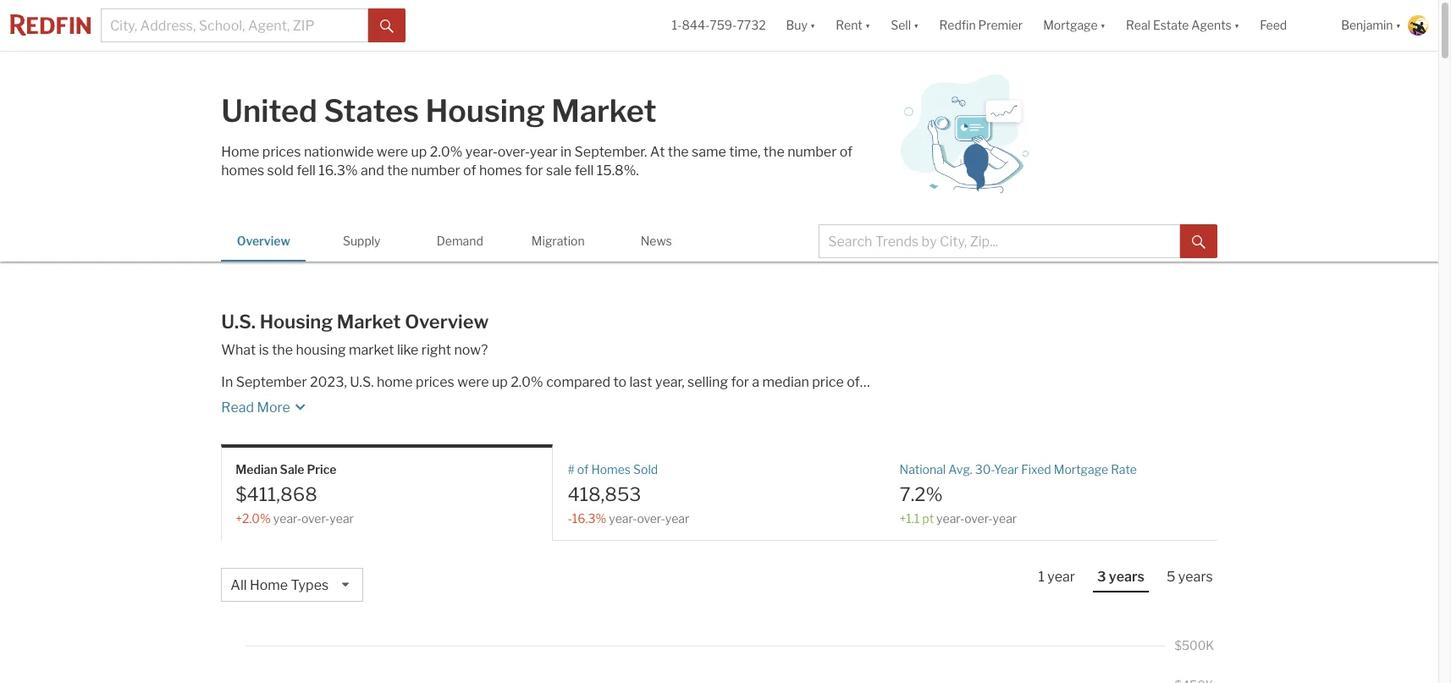 Task type: vqa. For each thing, say whether or not it's contained in the screenshot.
This to the right
no



Task type: describe. For each thing, give the bounding box(es) containing it.
2 fell from the left
[[575, 163, 594, 179]]

to
[[613, 374, 627, 391]]

year,
[[655, 374, 685, 391]]

1-
[[672, 18, 682, 32]]

year inside the # of homes sold 418,853 -16.3% year-over-year
[[665, 511, 689, 526]]

sale
[[280, 462, 304, 477]]

redfin
[[939, 18, 976, 32]]

mortgage inside dropdown button
[[1043, 18, 1098, 32]]

home prices nationwide were up 2.0% year-over-year in september. at the same time, the number of homes sold fell 16.3% and the number of homes for sale fell 15.8%.
[[221, 144, 853, 179]]

u.s. housing market overview
[[221, 311, 489, 333]]

rent ▾ button
[[826, 0, 881, 51]]

pt
[[922, 511, 934, 526]]

5 years button
[[1162, 568, 1217, 591]]

price
[[307, 462, 337, 477]]

national
[[900, 462, 946, 477]]

benjamin
[[1341, 18, 1393, 32]]

…
[[860, 374, 870, 391]]

the right 'and' on the left of the page
[[387, 163, 408, 179]]

market
[[349, 342, 394, 358]]

read more
[[221, 400, 290, 416]]

migration link
[[516, 221, 600, 260]]

read more link
[[221, 392, 918, 418]]

compared
[[546, 374, 610, 391]]

home inside home prices nationwide were up 2.0% year-over-year in september. at the same time, the number of homes sold fell 16.3% and the number of homes for sale fell 15.8%.
[[221, 144, 259, 160]]

rent ▾
[[836, 18, 871, 32]]

# of homes sold 418,853 -16.3% year-over-year
[[568, 462, 689, 526]]

were inside home prices nationwide were up 2.0% year-over-year in september. at the same time, the number of homes sold fell 16.3% and the number of homes for sale fell 15.8%.
[[377, 144, 408, 160]]

15.8%.
[[597, 163, 639, 179]]

migration
[[532, 234, 585, 248]]

the right at
[[668, 144, 689, 160]]

5 years
[[1167, 569, 1213, 585]]

time,
[[729, 144, 761, 160]]

prices inside home prices nationwide were up 2.0% year-over-year in september. at the same time, the number of homes sold fell 16.3% and the number of homes for sale fell 15.8%.
[[262, 144, 301, 160]]

0 horizontal spatial u.s.
[[221, 311, 256, 333]]

over- inside median sale price $411,868 +2.0% year-over-year
[[301, 511, 330, 526]]

home
[[377, 374, 413, 391]]

for inside home prices nationwide were up 2.0% year-over-year in september. at the same time, the number of homes sold fell 16.3% and the number of homes for sale fell 15.8%.
[[525, 163, 543, 179]]

1 year button
[[1034, 568, 1079, 591]]

years for 5 years
[[1178, 569, 1213, 585]]

nationwide
[[304, 144, 374, 160]]

▾ for sell ▾
[[914, 18, 919, 32]]

feed
[[1260, 18, 1287, 32]]

selling
[[688, 374, 728, 391]]

City, Address, School, Agent, ZIP search field
[[101, 8, 368, 42]]

demand link
[[418, 221, 502, 260]]

2 homes from the left
[[479, 163, 522, 179]]

types
[[291, 577, 329, 593]]

rent
[[836, 18, 863, 32]]

over- inside the # of homes sold 418,853 -16.3% year-over-year
[[637, 511, 665, 526]]

rate
[[1111, 462, 1137, 477]]

418,853
[[568, 483, 641, 505]]

united states housing market
[[221, 92, 657, 130]]

median
[[762, 374, 809, 391]]

5 ▾ from the left
[[1234, 18, 1240, 32]]

1
[[1038, 569, 1045, 585]]

year inside median sale price $411,868 +2.0% year-over-year
[[330, 511, 354, 526]]

real
[[1126, 18, 1151, 32]]

1 horizontal spatial number
[[788, 144, 837, 160]]

real estate agents ▾ link
[[1126, 0, 1240, 51]]

▾ for rent ▾
[[865, 18, 871, 32]]

sell ▾ button
[[881, 0, 929, 51]]

0 horizontal spatial overview
[[237, 234, 290, 248]]

844-
[[682, 18, 710, 32]]

like
[[397, 342, 419, 358]]

#
[[568, 462, 575, 477]]

+2.0%
[[236, 511, 271, 526]]

year- inside median sale price $411,868 +2.0% year-over-year
[[273, 511, 301, 526]]

year- inside home prices nationwide were up 2.0% year-over-year in september. at the same time, the number of homes sold fell 16.3% and the number of homes for sale fell 15.8%.
[[466, 144, 498, 160]]

united
[[221, 92, 317, 130]]

in september 2023, u.s. home prices were up 2.0% compared to last year, selling for a median price of …
[[221, 374, 870, 391]]

what
[[221, 342, 256, 358]]

demand
[[437, 234, 483, 248]]

feed button
[[1250, 0, 1331, 51]]

$411,868
[[236, 483, 317, 505]]

at
[[650, 144, 665, 160]]

buy ▾
[[786, 18, 816, 32]]

1 horizontal spatial housing
[[425, 92, 545, 130]]

1 year
[[1038, 569, 1075, 585]]

supply link
[[319, 221, 404, 260]]

fixed
[[1021, 462, 1051, 477]]

agents
[[1192, 18, 1232, 32]]

1 vertical spatial were
[[457, 374, 489, 391]]

0 horizontal spatial number
[[411, 163, 460, 179]]

up inside home prices nationwide were up 2.0% year-over-year in september. at the same time, the number of homes sold fell 16.3% and the number of homes for sale fell 15.8%.
[[411, 144, 427, 160]]

real estate agents ▾ button
[[1116, 0, 1250, 51]]

overview link
[[221, 221, 306, 260]]

september.
[[575, 144, 647, 160]]

Search Trends by City, Zip... search field
[[819, 224, 1180, 258]]

in
[[560, 144, 572, 160]]

1 vertical spatial up
[[492, 374, 508, 391]]

redfin premier button
[[929, 0, 1033, 51]]

the right is
[[272, 342, 293, 358]]

estate
[[1153, 18, 1189, 32]]

2.0% inside home prices nationwide were up 2.0% year-over-year in september. at the same time, the number of homes sold fell 16.3% and the number of homes for sale fell 15.8%.
[[430, 144, 463, 160]]

sold
[[267, 163, 294, 179]]

buy ▾ button
[[786, 0, 816, 51]]

a
[[752, 374, 760, 391]]

buy ▾ button
[[776, 0, 826, 51]]

▾ for buy ▾
[[810, 18, 816, 32]]



Task type: locate. For each thing, give the bounding box(es) containing it.
0 vertical spatial up
[[411, 144, 427, 160]]

market up september.
[[551, 92, 657, 130]]

avg.
[[948, 462, 973, 477]]

sell ▾
[[891, 18, 919, 32]]

year inside home prices nationwide were up 2.0% year-over-year in september. at the same time, the number of homes sold fell 16.3% and the number of homes for sale fell 15.8%.
[[530, 144, 558, 160]]

homes
[[591, 462, 631, 477]]

benjamin ▾
[[1341, 18, 1401, 32]]

of inside the # of homes sold 418,853 -16.3% year-over-year
[[577, 462, 589, 477]]

1 years from the left
[[1109, 569, 1145, 585]]

were up 'and' on the left of the page
[[377, 144, 408, 160]]

in
[[221, 374, 233, 391]]

years inside 5 years "button"
[[1178, 569, 1213, 585]]

0 horizontal spatial prices
[[262, 144, 301, 160]]

u.s. up what
[[221, 311, 256, 333]]

buy
[[786, 18, 808, 32]]

▾ left real
[[1100, 18, 1106, 32]]

1 vertical spatial 16.3%
[[572, 511, 606, 526]]

1 horizontal spatial 2.0%
[[511, 374, 543, 391]]

over- left in
[[498, 144, 530, 160]]

0 horizontal spatial for
[[525, 163, 543, 179]]

home
[[221, 144, 259, 160], [250, 577, 288, 593]]

1 vertical spatial 2.0%
[[511, 374, 543, 391]]

0 vertical spatial mortgage
[[1043, 18, 1098, 32]]

submit search image
[[1192, 235, 1205, 249]]

1 ▾ from the left
[[810, 18, 816, 32]]

read
[[221, 400, 254, 416]]

1 horizontal spatial market
[[551, 92, 657, 130]]

year
[[994, 462, 1019, 477]]

same
[[692, 144, 726, 160]]

september
[[236, 374, 307, 391]]

number right time,
[[788, 144, 837, 160]]

prices down right
[[416, 374, 454, 391]]

number down united states housing market
[[411, 163, 460, 179]]

0 vertical spatial overview
[[237, 234, 290, 248]]

u.s.
[[221, 311, 256, 333], [350, 374, 374, 391]]

over- inside home prices nationwide were up 2.0% year-over-year in september. at the same time, the number of homes sold fell 16.3% and the number of homes for sale fell 15.8%.
[[498, 144, 530, 160]]

1 homes from the left
[[221, 163, 264, 179]]

6 ▾ from the left
[[1396, 18, 1401, 32]]

▾ right the rent
[[865, 18, 871, 32]]

were down now?
[[457, 374, 489, 391]]

1 horizontal spatial up
[[492, 374, 508, 391]]

year- down $411,868
[[273, 511, 301, 526]]

prices up 'sold'
[[262, 144, 301, 160]]

0 horizontal spatial years
[[1109, 569, 1145, 585]]

0 horizontal spatial homes
[[221, 163, 264, 179]]

2.0% up read more link
[[511, 374, 543, 391]]

0 horizontal spatial housing
[[260, 311, 333, 333]]

0 vertical spatial were
[[377, 144, 408, 160]]

overview up right
[[405, 311, 489, 333]]

year- down 418,853
[[609, 511, 637, 526]]

fell right 'sold'
[[297, 163, 316, 179]]

0 horizontal spatial were
[[377, 144, 408, 160]]

mortgage ▾ button
[[1043, 0, 1106, 51]]

sale
[[546, 163, 572, 179]]

years right 3
[[1109, 569, 1145, 585]]

2 years from the left
[[1178, 569, 1213, 585]]

year- inside national avg. 30-year fixed mortgage rate 7.2% +1.1 pt year-over-year
[[936, 511, 965, 526]]

1 vertical spatial overview
[[405, 311, 489, 333]]

median
[[236, 462, 277, 477]]

u.s. down what is the housing market like right now?
[[350, 374, 374, 391]]

of
[[840, 144, 853, 160], [463, 163, 476, 179], [847, 374, 860, 391], [577, 462, 589, 477]]

▾ for benjamin ▾
[[1396, 18, 1401, 32]]

up down united states housing market
[[411, 144, 427, 160]]

year- right pt on the right bottom of page
[[936, 511, 965, 526]]

1 horizontal spatial prices
[[416, 374, 454, 391]]

market up the market
[[337, 311, 401, 333]]

0 horizontal spatial fell
[[297, 163, 316, 179]]

now?
[[454, 342, 488, 358]]

7.2%
[[900, 483, 943, 505]]

3
[[1097, 569, 1106, 585]]

1 vertical spatial u.s.
[[350, 374, 374, 391]]

16.3% inside the # of homes sold 418,853 -16.3% year-over-year
[[572, 511, 606, 526]]

0 vertical spatial 16.3%
[[319, 163, 358, 179]]

sell ▾ button
[[891, 0, 919, 51]]

1 horizontal spatial years
[[1178, 569, 1213, 585]]

user photo image
[[1408, 15, 1428, 36]]

1 vertical spatial market
[[337, 311, 401, 333]]

▾ for mortgage ▾
[[1100, 18, 1106, 32]]

0 vertical spatial for
[[525, 163, 543, 179]]

overview down 'sold'
[[237, 234, 290, 248]]

year inside button
[[1048, 569, 1075, 585]]

mortgage left real
[[1043, 18, 1098, 32]]

1 horizontal spatial for
[[731, 374, 749, 391]]

year- down united states housing market
[[466, 144, 498, 160]]

last
[[629, 374, 652, 391]]

median sale price $411,868 +2.0% year-over-year
[[236, 462, 354, 526]]

price
[[812, 374, 844, 391]]

1 fell from the left
[[297, 163, 316, 179]]

2 ▾ from the left
[[865, 18, 871, 32]]

0 vertical spatial number
[[788, 144, 837, 160]]

home right all
[[250, 577, 288, 593]]

redfin premier
[[939, 18, 1023, 32]]

market
[[551, 92, 657, 130], [337, 311, 401, 333]]

years inside the 3 years button
[[1109, 569, 1145, 585]]

year
[[530, 144, 558, 160], [330, 511, 354, 526], [665, 511, 689, 526], [993, 511, 1017, 526], [1048, 569, 1075, 585]]

1 vertical spatial for
[[731, 374, 749, 391]]

0 horizontal spatial up
[[411, 144, 427, 160]]

years right 5
[[1178, 569, 1213, 585]]

0 vertical spatial prices
[[262, 144, 301, 160]]

0 vertical spatial market
[[551, 92, 657, 130]]

mortgage ▾ button
[[1033, 0, 1116, 51]]

2.0% down united states housing market
[[430, 144, 463, 160]]

number
[[788, 144, 837, 160], [411, 163, 460, 179]]

housing up housing
[[260, 311, 333, 333]]

what is the housing market like right now?
[[221, 342, 488, 358]]

mortgage
[[1043, 18, 1098, 32], [1054, 462, 1108, 477]]

and
[[361, 163, 384, 179]]

16.3% down nationwide
[[319, 163, 358, 179]]

home down united
[[221, 144, 259, 160]]

for
[[525, 163, 543, 179], [731, 374, 749, 391]]

sold
[[633, 462, 658, 477]]

homes left sale
[[479, 163, 522, 179]]

1 vertical spatial number
[[411, 163, 460, 179]]

submit search image
[[380, 19, 394, 33]]

the right time,
[[764, 144, 785, 160]]

16.3% down 418,853
[[572, 511, 606, 526]]

more
[[257, 400, 290, 416]]

30-
[[975, 462, 994, 477]]

3 years
[[1097, 569, 1145, 585]]

housing
[[296, 342, 346, 358]]

for left sale
[[525, 163, 543, 179]]

3 ▾ from the left
[[914, 18, 919, 32]]

1 horizontal spatial overview
[[405, 311, 489, 333]]

housing up home prices nationwide were up 2.0% year-over-year in september. at the same time, the number of homes sold fell 16.3% and the number of homes for sale fell 15.8%.
[[425, 92, 545, 130]]

1 horizontal spatial fell
[[575, 163, 594, 179]]

prices
[[262, 144, 301, 160], [416, 374, 454, 391]]

were
[[377, 144, 408, 160], [457, 374, 489, 391]]

▾ left user photo
[[1396, 18, 1401, 32]]

▾ right agents
[[1234, 18, 1240, 32]]

mortgage inside national avg. 30-year fixed mortgage rate 7.2% +1.1 pt year-over-year
[[1054, 462, 1108, 477]]

year inside national avg. 30-year fixed mortgage rate 7.2% +1.1 pt year-over-year
[[993, 511, 1017, 526]]

1 horizontal spatial were
[[457, 374, 489, 391]]

is
[[259, 342, 269, 358]]

0 vertical spatial housing
[[425, 92, 545, 130]]

0 vertical spatial u.s.
[[221, 311, 256, 333]]

759-
[[710, 18, 737, 32]]

over- inside national avg. 30-year fixed mortgage rate 7.2% +1.1 pt year-over-year
[[965, 511, 993, 526]]

2023,
[[310, 374, 347, 391]]

0 horizontal spatial market
[[337, 311, 401, 333]]

mortgage left rate
[[1054, 462, 1108, 477]]

1 vertical spatial mortgage
[[1054, 462, 1108, 477]]

0 vertical spatial home
[[221, 144, 259, 160]]

1 vertical spatial prices
[[416, 374, 454, 391]]

years for 3 years
[[1109, 569, 1145, 585]]

news
[[641, 234, 672, 248]]

homes left 'sold'
[[221, 163, 264, 179]]

1 horizontal spatial u.s.
[[350, 374, 374, 391]]

16.3% inside home prices nationwide were up 2.0% year-over-year in september. at the same time, the number of homes sold fell 16.3% and the number of homes for sale fell 15.8%.
[[319, 163, 358, 179]]

over- down sold
[[637, 511, 665, 526]]

over-
[[498, 144, 530, 160], [301, 511, 330, 526], [637, 511, 665, 526], [965, 511, 993, 526]]

+1.1
[[900, 511, 920, 526]]

news link
[[614, 221, 699, 260]]

rent ▾ button
[[836, 0, 871, 51]]

1-844-759-7732 link
[[672, 18, 766, 32]]

states
[[324, 92, 419, 130]]

up
[[411, 144, 427, 160], [492, 374, 508, 391]]

3 years button
[[1093, 568, 1149, 593]]

1 vertical spatial housing
[[260, 311, 333, 333]]

5
[[1167, 569, 1175, 585]]

0 horizontal spatial 16.3%
[[319, 163, 358, 179]]

up up read more link
[[492, 374, 508, 391]]

1 horizontal spatial 16.3%
[[572, 511, 606, 526]]

homes
[[221, 163, 264, 179], [479, 163, 522, 179]]

year- inside the # of homes sold 418,853 -16.3% year-over-year
[[609, 511, 637, 526]]

0 horizontal spatial 2.0%
[[430, 144, 463, 160]]

over- down $411,868
[[301, 511, 330, 526]]

all
[[230, 577, 247, 593]]

1-844-759-7732
[[672, 18, 766, 32]]

4 ▾ from the left
[[1100, 18, 1106, 32]]

mortgage ▾
[[1043, 18, 1106, 32]]

▾ right buy
[[810, 18, 816, 32]]

16.3%
[[319, 163, 358, 179], [572, 511, 606, 526]]

▾ right sell
[[914, 18, 919, 32]]

-
[[568, 511, 572, 526]]

premier
[[978, 18, 1023, 32]]

all home types
[[230, 577, 329, 593]]

over- down the 30-
[[965, 511, 993, 526]]

for left a
[[731, 374, 749, 391]]

real estate agents ▾
[[1126, 18, 1240, 32]]

1 vertical spatial home
[[250, 577, 288, 593]]

fell right sale
[[575, 163, 594, 179]]

supply
[[343, 234, 381, 248]]

1 horizontal spatial homes
[[479, 163, 522, 179]]

sell
[[891, 18, 911, 32]]

0 vertical spatial 2.0%
[[430, 144, 463, 160]]

national avg. 30-year fixed mortgage rate 7.2% +1.1 pt year-over-year
[[900, 462, 1137, 526]]

▾
[[810, 18, 816, 32], [865, 18, 871, 32], [914, 18, 919, 32], [1100, 18, 1106, 32], [1234, 18, 1240, 32], [1396, 18, 1401, 32]]



